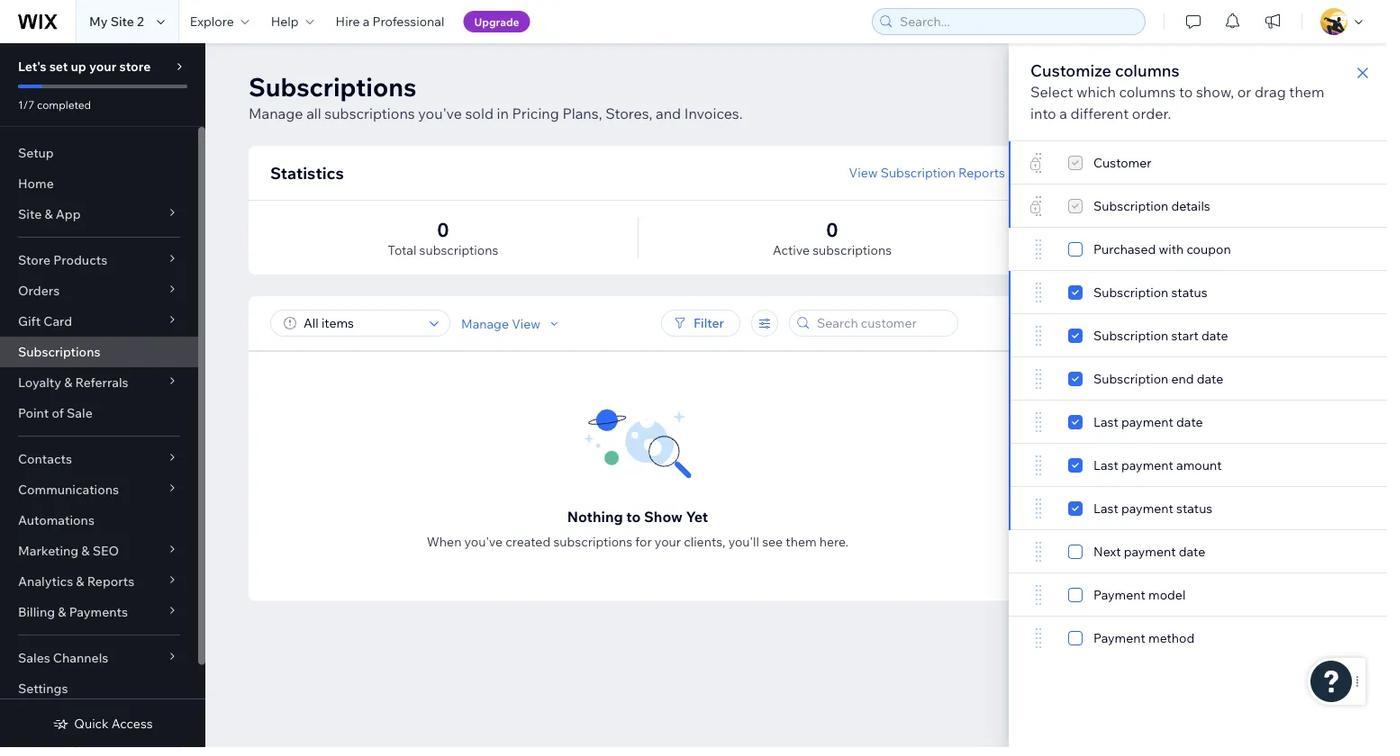 Task type: describe. For each thing, give the bounding box(es) containing it.
subscriptions inside nothing to show yet when you've created subscriptions for your clients, you'll see them here.
[[553, 534, 633, 550]]

sold
[[465, 104, 494, 123]]

payment for last payment date
[[1122, 414, 1174, 430]]

this
[[974, 124, 996, 139]]

customize
[[1031, 60, 1112, 80]]

1 vertical spatial columns
[[1119, 83, 1176, 101]]

coupon
[[1187, 241, 1231, 257]]

hidden
[[1084, 124, 1121, 139]]

last payment date button
[[1009, 401, 1387, 444]]

setup
[[18, 145, 54, 161]]

Search customer field
[[812, 311, 952, 336]]

Last payment amount checkbox
[[1068, 455, 1222, 477]]

orders
[[18, 283, 60, 299]]

payment model button
[[1009, 574, 1387, 617]]

settings link
[[0, 674, 198, 704]]

them inside nothing to show yet when you've created subscriptions for your clients, you'll see them here.
[[786, 534, 817, 550]]

access
[[112, 716, 153, 732]]

manage view button
[[461, 316, 562, 332]]

last payment status button
[[1009, 487, 1387, 531]]

billing & payments button
[[0, 597, 198, 628]]

view inside view subscription reports button
[[849, 165, 878, 181]]

clients,
[[684, 534, 726, 550]]

drag
[[1255, 83, 1286, 101]]

subscriptions inside 0 total subscriptions
[[419, 242, 499, 258]]

marketing
[[18, 543, 79, 559]]

quick access button
[[53, 716, 153, 732]]

statistics
[[270, 163, 344, 183]]

let's set up your store
[[18, 59, 151, 74]]

into
[[1031, 104, 1056, 123]]

purchased
[[1094, 241, 1156, 257]]

your inside nothing to show yet when you've created subscriptions for your clients, you'll see them here.
[[655, 534, 681, 550]]

upgrade
[[474, 15, 519, 28]]

2
[[137, 14, 144, 29]]

payment model
[[1094, 587, 1186, 603]]

of
[[52, 405, 64, 421]]

app
[[56, 206, 81, 222]]

setup link
[[0, 138, 198, 168]]

& for analytics
[[76, 574, 84, 590]]

Subscription end date checkbox
[[1068, 368, 1224, 390]]

reports for analytics & reports
[[87, 574, 134, 590]]

subscription start date button
[[1009, 314, 1387, 358]]

& for site
[[44, 206, 53, 222]]

professional
[[373, 14, 444, 29]]

drag . image for subscription start date
[[1031, 325, 1047, 347]]

customize columns select which columns to show, or drag them into a different order.
[[1031, 60, 1325, 123]]

you've inside subscriptions manage all subscriptions you've sold in pricing plans, stores, and invoices.
[[418, 104, 462, 123]]

subscriptions inside 0 active subscriptions
[[813, 242, 892, 258]]

manage view
[[461, 316, 541, 331]]

& for marketing
[[81, 543, 90, 559]]

payment for last payment status
[[1122, 501, 1174, 517]]

drag . image for last payment amount
[[1031, 455, 1047, 477]]

subscription for subscription start date
[[1094, 328, 1169, 344]]

hire
[[336, 14, 360, 29]]

purchased with coupon button
[[1009, 228, 1387, 271]]

start
[[1172, 328, 1199, 344]]

Payment model checkbox
[[1068, 585, 1186, 606]]

seo
[[93, 543, 119, 559]]

you've inside nothing to show yet when you've created subscriptions for your clients, you'll see them here.
[[464, 534, 503, 550]]

point of sale link
[[0, 398, 198, 429]]

Search... field
[[895, 9, 1140, 34]]

order.
[[1132, 104, 1171, 123]]

contacts button
[[0, 444, 198, 475]]

next
[[1094, 544, 1121, 560]]

my
[[89, 14, 108, 29]]

last for last payment status
[[1094, 501, 1119, 517]]

marketing & seo
[[18, 543, 119, 559]]

Next payment date checkbox
[[1068, 541, 1206, 563]]

drag . image for subscription status
[[1031, 282, 1047, 304]]

sale
[[67, 405, 93, 421]]

help
[[271, 14, 299, 29]]

subscription status button
[[1009, 271, 1387, 314]]

analytics
[[18, 574, 73, 590]]

drag . image for last payment status
[[1031, 498, 1047, 520]]

be
[[1068, 124, 1082, 139]]

to inside nothing to show yet when you've created subscriptions for your clients, you'll see them here.
[[626, 508, 641, 526]]

sales
[[18, 650, 50, 666]]

0 for 0 active subscriptions
[[826, 218, 838, 241]]

date for subscription start date
[[1202, 328, 1228, 344]]

show
[[644, 508, 683, 526]]

subscriptions for subscriptions
[[18, 344, 100, 360]]

invoices.
[[684, 104, 743, 123]]

model
[[1149, 587, 1186, 603]]

date for subscription end date
[[1197, 371, 1224, 387]]

loyalty & referrals
[[18, 375, 128, 391]]

site inside popup button
[[18, 206, 42, 222]]

stores,
[[605, 104, 653, 123]]

store products button
[[0, 245, 198, 276]]

drag . image for purchased with coupon
[[1031, 239, 1047, 260]]

analytics & reports button
[[0, 567, 198, 597]]

subscriptions manage all subscriptions you've sold in pricing plans, stores, and invoices.
[[249, 71, 743, 123]]

billing
[[18, 604, 55, 620]]

my site 2
[[89, 14, 144, 29]]

them inside customize columns select which columns to show, or drag them into a different order.
[[1289, 83, 1325, 101]]

analytics & reports
[[18, 574, 134, 590]]

automations
[[18, 513, 95, 528]]

drag . image for payment model
[[1031, 585, 1047, 606]]

when
[[427, 534, 462, 550]]

subscription for subscription status
[[1094, 285, 1169, 300]]

Payment method checkbox
[[1068, 628, 1195, 650]]

your inside sidebar element
[[89, 59, 116, 74]]

payment for last payment amount
[[1122, 458, 1174, 473]]

marketing & seo button
[[0, 536, 198, 567]]

0 horizontal spatial a
[[363, 14, 370, 29]]

point
[[18, 405, 49, 421]]

0 active subscriptions
[[773, 218, 892, 258]]

hire a professional link
[[325, 0, 455, 43]]



Task type: vqa. For each thing, say whether or not it's contained in the screenshot.
tab list
no



Task type: locate. For each thing, give the bounding box(es) containing it.
1 vertical spatial you've
[[464, 534, 503, 550]]

amount
[[1177, 458, 1222, 473]]

& left app
[[44, 206, 53, 222]]

0 vertical spatial or
[[1237, 83, 1252, 101]]

drag . image
[[1031, 282, 1047, 304], [1031, 325, 1047, 347], [1031, 368, 1047, 390], [1031, 412, 1047, 433], [1031, 585, 1047, 606], [1031, 628, 1047, 650]]

manage
[[249, 104, 303, 123], [461, 316, 509, 331]]

payment for payment model
[[1094, 587, 1146, 603]]

6 drag . image from the top
[[1031, 628, 1047, 650]]

1 horizontal spatial 0
[[826, 218, 838, 241]]

or inside customize columns select which columns to show, or drag them into a different order.
[[1237, 83, 1252, 101]]

view subscription reports button
[[849, 165, 1005, 181]]

subscription status
[[1094, 285, 1208, 300]]

reports inside popup button
[[87, 574, 134, 590]]

payment inside last payment amount option
[[1122, 458, 1174, 473]]

nothing to show yet when you've created subscriptions for your clients, you'll see them here.
[[427, 508, 849, 550]]

last up next
[[1094, 501, 1119, 517]]

0 vertical spatial you've
[[418, 104, 462, 123]]

& left seo
[[81, 543, 90, 559]]

3 drag . image from the top
[[1031, 368, 1047, 390]]

payment for next payment date
[[1124, 544, 1176, 560]]

5 drag . image from the top
[[1031, 585, 1047, 606]]

you've right when
[[464, 534, 503, 550]]

1 vertical spatial manage
[[461, 316, 509, 331]]

a right into
[[1060, 104, 1068, 123]]

status inside checkbox
[[1172, 285, 1208, 300]]

2 drag . image from the top
[[1031, 325, 1047, 347]]

drag . image inside next payment date button
[[1031, 541, 1047, 563]]

moved.
[[1138, 124, 1177, 139]]

0 horizontal spatial to
[[626, 508, 641, 526]]

2 payment from the top
[[1094, 631, 1146, 646]]

subscriptions inside subscriptions manage all subscriptions you've sold in pricing plans, stores, and invoices.
[[249, 71, 417, 102]]

2 vertical spatial last
[[1094, 501, 1119, 517]]

subscription inside option
[[1094, 371, 1169, 387]]

1 horizontal spatial site
[[110, 14, 134, 29]]

last
[[1094, 414, 1119, 430], [1094, 458, 1119, 473], [1094, 501, 1119, 517]]

to up the "for" on the bottom
[[626, 508, 641, 526]]

subscriptions right all
[[325, 104, 415, 123]]

gift
[[18, 313, 41, 329]]

see
[[762, 534, 783, 550]]

1 vertical spatial or
[[1124, 124, 1135, 139]]

drag . image inside last payment date button
[[1031, 412, 1047, 433]]

view subscription reports
[[849, 165, 1005, 181]]

1 horizontal spatial view
[[849, 165, 878, 181]]

4 drag . image from the top
[[1031, 541, 1047, 563]]

None checkbox
[[1068, 152, 1152, 174], [1068, 195, 1211, 217], [1068, 152, 1152, 174], [1068, 195, 1211, 217]]

0 vertical spatial your
[[89, 59, 116, 74]]

1 vertical spatial status
[[1177, 501, 1213, 517]]

1 vertical spatial reports
[[87, 574, 134, 590]]

0 vertical spatial columns
[[1115, 60, 1180, 80]]

0 horizontal spatial you've
[[418, 104, 462, 123]]

automations link
[[0, 505, 198, 536]]

& up billing & payments
[[76, 574, 84, 590]]

1 0 from the left
[[437, 218, 449, 241]]

0 vertical spatial manage
[[249, 104, 303, 123]]

date right the end on the right of page
[[1197, 371, 1224, 387]]

reports inside button
[[959, 165, 1005, 181]]

subscription end date button
[[1009, 358, 1387, 401]]

1 vertical spatial last
[[1094, 458, 1119, 473]]

payment right next
[[1124, 544, 1176, 560]]

drag . image for subscription end date
[[1031, 368, 1047, 390]]

payment down last payment date
[[1122, 458, 1174, 473]]

drag . image inside 'subscription end date' button
[[1031, 368, 1047, 390]]

subscriptions up all
[[249, 71, 417, 102]]

upgrade button
[[463, 11, 530, 32]]

1 horizontal spatial them
[[1289, 83, 1325, 101]]

0 vertical spatial view
[[849, 165, 878, 181]]

site left 2
[[110, 14, 134, 29]]

products
[[53, 252, 107, 268]]

sidebar element
[[0, 43, 205, 749]]

card
[[44, 313, 72, 329]]

subscriptions
[[325, 104, 415, 123], [419, 242, 499, 258], [813, 242, 892, 258], [553, 534, 633, 550]]

filter button
[[661, 310, 741, 337]]

purchased with coupon
[[1094, 241, 1231, 257]]

payments
[[69, 604, 128, 620]]

orders button
[[0, 276, 198, 306]]

0 inside 0 total subscriptions
[[437, 218, 449, 241]]

0 vertical spatial site
[[110, 14, 134, 29]]

to left the 'show,'
[[1179, 83, 1193, 101]]

payment down last payment amount option
[[1122, 501, 1174, 517]]

& right loyalty
[[64, 375, 72, 391]]

method
[[1149, 631, 1195, 646]]

1 drag . image from the top
[[1031, 282, 1047, 304]]

date for next payment date
[[1179, 544, 1206, 560]]

0 horizontal spatial view
[[512, 316, 541, 331]]

0 horizontal spatial subscriptions
[[18, 344, 100, 360]]

drag . image inside subscription status button
[[1031, 282, 1047, 304]]

site & app button
[[0, 199, 198, 230]]

& for billing
[[58, 604, 66, 620]]

subscriptions inside subscriptions manage all subscriptions you've sold in pricing plans, stores, and invoices.
[[325, 104, 415, 123]]

last payment date
[[1094, 414, 1203, 430]]

drag . image inside last payment amount button
[[1031, 455, 1047, 477]]

subscription inside checkbox
[[1094, 285, 1169, 300]]

site down home in the left of the page
[[18, 206, 42, 222]]

0 vertical spatial last
[[1094, 414, 1119, 430]]

date inside option
[[1179, 544, 1206, 560]]

date down the end on the right of page
[[1177, 414, 1203, 430]]

your right up
[[89, 59, 116, 74]]

subscriptions inside sidebar element
[[18, 344, 100, 360]]

0 horizontal spatial manage
[[249, 104, 303, 123]]

reports for view subscription reports
[[959, 165, 1005, 181]]

show,
[[1196, 83, 1234, 101]]

payment inside checkbox
[[1094, 587, 1146, 603]]

Last payment status checkbox
[[1068, 498, 1213, 520]]

payment method
[[1094, 631, 1195, 646]]

subscription
[[881, 165, 956, 181], [1094, 285, 1169, 300], [1094, 328, 1169, 344], [1094, 371, 1169, 387]]

3 last from the top
[[1094, 501, 1119, 517]]

drag . image inside purchased with coupon button
[[1031, 239, 1047, 260]]

in
[[497, 104, 509, 123]]

manage inside subscriptions manage all subscriptions you've sold in pricing plans, stores, and invoices.
[[249, 104, 303, 123]]

Purchased with coupon checkbox
[[1068, 239, 1231, 260]]

1 vertical spatial them
[[786, 534, 817, 550]]

drag . image inside subscription start date button
[[1031, 325, 1047, 347]]

& right billing
[[58, 604, 66, 620]]

payment down next
[[1094, 587, 1146, 603]]

0 horizontal spatial or
[[1124, 124, 1135, 139]]

billing & payments
[[18, 604, 128, 620]]

1 horizontal spatial reports
[[959, 165, 1005, 181]]

& inside dropdown button
[[81, 543, 90, 559]]

subscription inside checkbox
[[1094, 328, 1169, 344]]

subscriptions for subscriptions manage all subscriptions you've sold in pricing plans, stores, and invoices.
[[249, 71, 417, 102]]

completed
[[37, 98, 91, 111]]

yet
[[686, 508, 708, 526]]

loyalty & referrals button
[[0, 368, 198, 398]]

home
[[18, 176, 54, 191]]

0 vertical spatial payment
[[1094, 587, 1146, 603]]

you've left sold
[[418, 104, 462, 123]]

1 horizontal spatial manage
[[461, 316, 509, 331]]

Last payment date checkbox
[[1068, 412, 1203, 433]]

next payment date button
[[1009, 531, 1387, 574]]

0 vertical spatial to
[[1179, 83, 1193, 101]]

status inside option
[[1177, 501, 1213, 517]]

0 vertical spatial subscriptions
[[249, 71, 417, 102]]

them right drag
[[1289, 83, 1325, 101]]

Subscription status checkbox
[[1068, 282, 1208, 304]]

channels
[[53, 650, 108, 666]]

drag . image inside payment method button
[[1031, 628, 1047, 650]]

payment
[[1122, 414, 1174, 430], [1122, 458, 1174, 473], [1122, 501, 1174, 517], [1124, 544, 1176, 560]]

drag . image inside payment model button
[[1031, 585, 1047, 606]]

next payment date
[[1094, 544, 1206, 560]]

reports down seo
[[87, 574, 134, 590]]

or left drag
[[1237, 83, 1252, 101]]

gift card
[[18, 313, 72, 329]]

home link
[[0, 168, 198, 199]]

status
[[1172, 285, 1208, 300], [1177, 501, 1213, 517]]

up
[[71, 59, 86, 74]]

0 horizontal spatial your
[[89, 59, 116, 74]]

subscriptions right active
[[813, 242, 892, 258]]

payment for payment method
[[1094, 631, 1146, 646]]

0 horizontal spatial them
[[786, 534, 817, 550]]

view
[[849, 165, 878, 181], [512, 316, 541, 331]]

subscriptions right total
[[419, 242, 499, 258]]

contacts
[[18, 451, 72, 467]]

Subscription start date checkbox
[[1068, 325, 1228, 347]]

you'll
[[728, 534, 759, 550]]

or right hidden
[[1124, 124, 1135, 139]]

payment inside next payment date option
[[1124, 544, 1176, 560]]

2 last from the top
[[1094, 458, 1119, 473]]

0 horizontal spatial reports
[[87, 574, 134, 590]]

columns
[[1115, 60, 1180, 80], [1119, 83, 1176, 101]]

date right start
[[1202, 328, 1228, 344]]

0 vertical spatial status
[[1172, 285, 1208, 300]]

1 vertical spatial your
[[655, 534, 681, 550]]

1 vertical spatial subscriptions
[[18, 344, 100, 360]]

date for last payment date
[[1177, 414, 1203, 430]]

payment inside the last payment date option
[[1122, 414, 1174, 430]]

last payment amount
[[1094, 458, 1222, 473]]

explore
[[190, 14, 234, 29]]

0 horizontal spatial 0
[[437, 218, 449, 241]]

store
[[119, 59, 151, 74]]

reports down this
[[959, 165, 1005, 181]]

subscriptions down card
[[18, 344, 100, 360]]

1 vertical spatial to
[[626, 508, 641, 526]]

payment inside last payment status option
[[1122, 501, 1174, 517]]

a right the hire
[[363, 14, 370, 29]]

last payment status
[[1094, 501, 1213, 517]]

to inside customize columns select which columns to show, or drag them into a different order.
[[1179, 83, 1193, 101]]

0 vertical spatial them
[[1289, 83, 1325, 101]]

4 drag . image from the top
[[1031, 412, 1047, 433]]

subscription for subscription end date
[[1094, 371, 1169, 387]]

1 vertical spatial payment
[[1094, 631, 1146, 646]]

0 horizontal spatial site
[[18, 206, 42, 222]]

0 vertical spatial reports
[[959, 165, 1005, 181]]

1 horizontal spatial you've
[[464, 534, 503, 550]]

settings
[[18, 681, 68, 697]]

them right see
[[786, 534, 817, 550]]

payment down payment model checkbox on the right of the page
[[1094, 631, 1146, 646]]

a inside customize columns select which columns to show, or drag them into a different order.
[[1060, 104, 1068, 123]]

0 for 0 total subscriptions
[[437, 218, 449, 241]]

payment inside option
[[1094, 631, 1146, 646]]

select
[[1031, 83, 1073, 101]]

1 horizontal spatial subscriptions
[[249, 71, 417, 102]]

date inside checkbox
[[1202, 328, 1228, 344]]

1 vertical spatial a
[[1060, 104, 1068, 123]]

1 vertical spatial view
[[512, 316, 541, 331]]

this column can't be hidden or moved.
[[974, 124, 1177, 139]]

2 0 from the left
[[826, 218, 838, 241]]

1 vertical spatial site
[[18, 206, 42, 222]]

your
[[89, 59, 116, 74], [655, 534, 681, 550]]

communications
[[18, 482, 119, 498]]

1 payment from the top
[[1094, 587, 1146, 603]]

last for last payment date
[[1094, 414, 1119, 430]]

quick
[[74, 716, 109, 732]]

your right the "for" on the bottom
[[655, 534, 681, 550]]

last down the last payment date option
[[1094, 458, 1119, 473]]

status down last payment amount button
[[1177, 501, 1213, 517]]

0 vertical spatial a
[[363, 14, 370, 29]]

drag . image inside last payment status button
[[1031, 498, 1047, 520]]

sales channels
[[18, 650, 108, 666]]

1 horizontal spatial a
[[1060, 104, 1068, 123]]

date down last payment status button
[[1179, 544, 1206, 560]]

last inside button
[[1094, 458, 1119, 473]]

1 horizontal spatial to
[[1179, 83, 1193, 101]]

Unsaved view field
[[298, 311, 424, 336]]

column
[[999, 124, 1038, 139]]

point of sale
[[18, 405, 93, 421]]

last up last payment amount option
[[1094, 414, 1119, 430]]

help button
[[260, 0, 325, 43]]

drag . image
[[1031, 239, 1047, 260], [1031, 455, 1047, 477], [1031, 498, 1047, 520], [1031, 541, 1047, 563]]

1 drag . image from the top
[[1031, 239, 1047, 260]]

last for last payment amount
[[1094, 458, 1119, 473]]

store
[[18, 252, 51, 268]]

last payment amount button
[[1009, 444, 1387, 487]]

1 horizontal spatial or
[[1237, 83, 1252, 101]]

0
[[437, 218, 449, 241], [826, 218, 838, 241]]

communications button
[[0, 475, 198, 505]]

status up start
[[1172, 285, 1208, 300]]

them
[[1289, 83, 1325, 101], [786, 534, 817, 550]]

drag . image for payment method
[[1031, 628, 1047, 650]]

which
[[1077, 83, 1116, 101]]

0 inside 0 active subscriptions
[[826, 218, 838, 241]]

2 drag . image from the top
[[1031, 455, 1047, 477]]

quick access
[[74, 716, 153, 732]]

view inside manage view dropdown button
[[512, 316, 541, 331]]

drag . image for last payment date
[[1031, 412, 1047, 433]]

1 last from the top
[[1094, 414, 1119, 430]]

end
[[1172, 371, 1194, 387]]

site & app
[[18, 206, 81, 222]]

can't
[[1040, 124, 1066, 139]]

& for loyalty
[[64, 375, 72, 391]]

manage inside manage view dropdown button
[[461, 316, 509, 331]]

drag . image for next payment date
[[1031, 541, 1047, 563]]

gift card button
[[0, 306, 198, 337]]

3 drag . image from the top
[[1031, 498, 1047, 520]]

subscriptions down nothing
[[553, 534, 633, 550]]

1 horizontal spatial your
[[655, 534, 681, 550]]

payment down subscription end date option
[[1122, 414, 1174, 430]]



